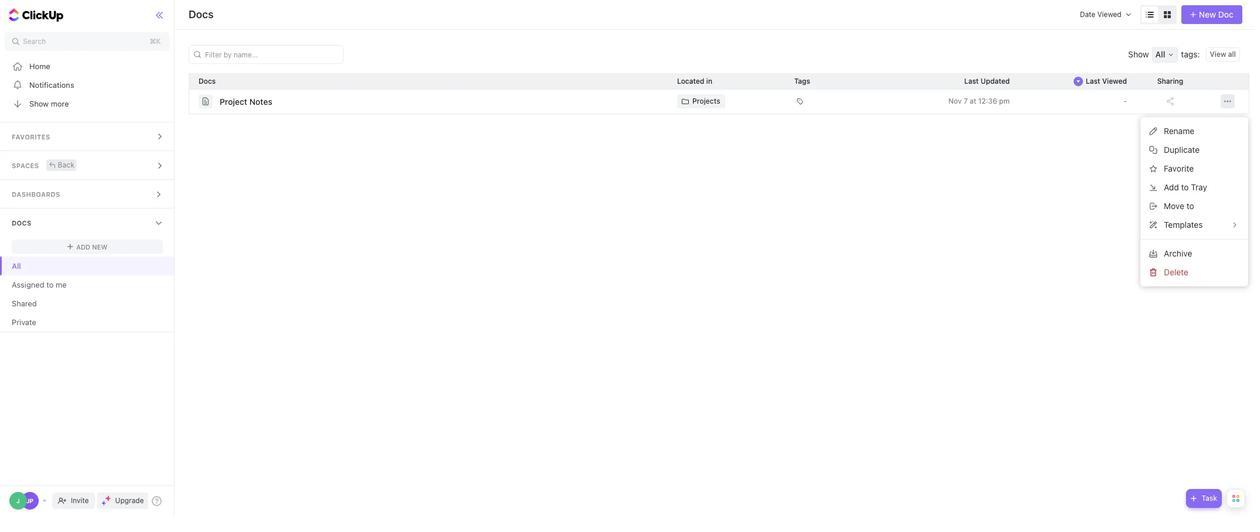Task type: locate. For each thing, give the bounding box(es) containing it.
to for assigned
[[46, 280, 54, 289]]

add left new
[[76, 243, 90, 250]]

show for show more
[[29, 99, 49, 108]]

move to button
[[1145, 197, 1244, 216]]

to left me
[[46, 280, 54, 289]]

1 last from the left
[[964, 77, 979, 86]]

0 horizontal spatial docs
[[12, 219, 32, 227]]

show
[[1128, 49, 1149, 59], [29, 99, 49, 108]]

last up at
[[964, 77, 979, 86]]

new
[[92, 243, 107, 250]]

notifications
[[29, 80, 74, 89]]

archive button
[[1145, 244, 1244, 263]]

show more
[[29, 99, 69, 108]]

all
[[12, 261, 21, 270]]

⌘k
[[150, 37, 161, 46]]

add for add new
[[76, 243, 90, 250]]

me
[[56, 280, 67, 289]]

docs inside "sidebar" navigation
[[12, 219, 32, 227]]

1 vertical spatial add
[[76, 243, 90, 250]]

last for last updated
[[964, 77, 979, 86]]

12:36
[[978, 97, 997, 105]]

back
[[58, 160, 75, 169]]

notes
[[249, 96, 272, 106]]

0 vertical spatial show
[[1128, 49, 1149, 59]]

1 vertical spatial show
[[29, 99, 49, 108]]

last left viewed
[[1086, 77, 1100, 86]]

to inside "sidebar" navigation
[[46, 280, 54, 289]]

1 horizontal spatial add
[[1164, 182, 1179, 192]]

last updated
[[964, 77, 1010, 86]]

sharing
[[1157, 77, 1184, 86]]

0 vertical spatial docs
[[189, 8, 214, 21]]

to right move
[[1187, 201, 1194, 211]]

tags
[[1181, 49, 1198, 59]]

to left the tray in the right top of the page
[[1181, 182, 1189, 192]]

project notes
[[220, 96, 272, 106]]

docs
[[189, 8, 214, 21], [12, 219, 32, 227]]

templates button
[[1145, 216, 1244, 234]]

0 horizontal spatial add
[[76, 243, 90, 250]]

1 horizontal spatial show
[[1128, 49, 1149, 59]]

show inside "sidebar" navigation
[[29, 99, 49, 108]]

pm
[[999, 97, 1010, 105]]

add inside button
[[1164, 182, 1179, 192]]

sidebar navigation
[[0, 0, 175, 516]]

add to tray button
[[1145, 178, 1244, 197]]

add up move
[[1164, 182, 1179, 192]]

last
[[964, 77, 979, 86], [1086, 77, 1100, 86]]

duplicate button
[[1145, 141, 1244, 159]]

templates button
[[1145, 216, 1244, 234]]

invite
[[71, 496, 89, 505]]

1 vertical spatial to
[[1187, 201, 1194, 211]]

0 horizontal spatial show
[[29, 99, 49, 108]]

Filter by name... text field
[[195, 46, 340, 63]]

show left tags
[[1128, 49, 1149, 59]]

at
[[970, 97, 976, 105]]

add
[[1164, 182, 1179, 192], [76, 243, 90, 250]]

1 horizontal spatial last
[[1086, 77, 1100, 86]]

new doc
[[1199, 9, 1234, 19]]

delete button
[[1145, 263, 1244, 282]]

nov
[[949, 97, 962, 105]]

add inside "sidebar" navigation
[[76, 243, 90, 250]]

last for last viewed
[[1086, 77, 1100, 86]]

2 vertical spatial to
[[46, 280, 54, 289]]

show left more
[[29, 99, 49, 108]]

private
[[12, 317, 36, 327]]

to for add
[[1181, 182, 1189, 192]]

move
[[1164, 201, 1185, 211]]

tags
[[794, 77, 810, 86]]

2 last from the left
[[1086, 77, 1100, 86]]

tray
[[1191, 182, 1207, 192]]

to inside dropdown button
[[1187, 201, 1194, 211]]

0 horizontal spatial last
[[964, 77, 979, 86]]

to
[[1181, 182, 1189, 192], [1187, 201, 1194, 211], [46, 280, 54, 289]]

task
[[1202, 494, 1217, 503]]

0 vertical spatial to
[[1181, 182, 1189, 192]]

home link
[[0, 57, 175, 76]]

project
[[220, 96, 247, 106]]

upgrade link
[[97, 493, 148, 509]]

add for add to tray
[[1164, 182, 1179, 192]]

1 vertical spatial docs
[[12, 219, 32, 227]]

0 vertical spatial add
[[1164, 182, 1179, 192]]



Task type: vqa. For each thing, say whether or not it's contained in the screenshot.
'App Center'
no



Task type: describe. For each thing, give the bounding box(es) containing it.
last viewed
[[1086, 77, 1127, 86]]

back link
[[46, 159, 77, 171]]

archive
[[1164, 248, 1192, 258]]

1 horizontal spatial docs
[[189, 8, 214, 21]]

to for move
[[1187, 201, 1194, 211]]

updated
[[981, 77, 1010, 86]]

rename
[[1164, 126, 1195, 136]]

:
[[1198, 49, 1200, 59]]

show for show
[[1128, 49, 1149, 59]]

upgrade
[[115, 496, 144, 505]]

in
[[706, 77, 712, 86]]

notifications link
[[0, 76, 175, 94]]

move to button
[[1145, 197, 1244, 216]]

more
[[51, 99, 69, 108]]

nov 7 at 12:36 pm
[[949, 97, 1010, 105]]

favorite
[[1164, 163, 1194, 173]]

favorite button
[[1145, 159, 1244, 178]]

located
[[677, 77, 704, 86]]

assigned to me
[[12, 280, 67, 289]]

-
[[1124, 97, 1127, 105]]

doc
[[1218, 9, 1234, 19]]

new
[[1199, 9, 1216, 19]]

rename button
[[1145, 122, 1244, 141]]

assigned
[[12, 280, 44, 289]]

templates
[[1164, 220, 1203, 230]]

home
[[29, 61, 50, 71]]

favorites button
[[0, 122, 175, 151]]

duplicate
[[1164, 145, 1200, 155]]

search
[[23, 37, 46, 46]]

viewed
[[1102, 77, 1127, 86]]

move to
[[1164, 201, 1194, 211]]

add to tray
[[1164, 182, 1207, 192]]

add new
[[76, 243, 107, 250]]

tags :
[[1181, 49, 1200, 59]]

projects link
[[677, 94, 725, 108]]

7
[[964, 97, 968, 105]]

dashboards
[[12, 190, 60, 198]]

projects
[[692, 97, 720, 105]]

delete
[[1164, 267, 1189, 277]]

shared
[[12, 298, 37, 308]]

favorites
[[12, 133, 50, 141]]

located in
[[677, 77, 712, 86]]



